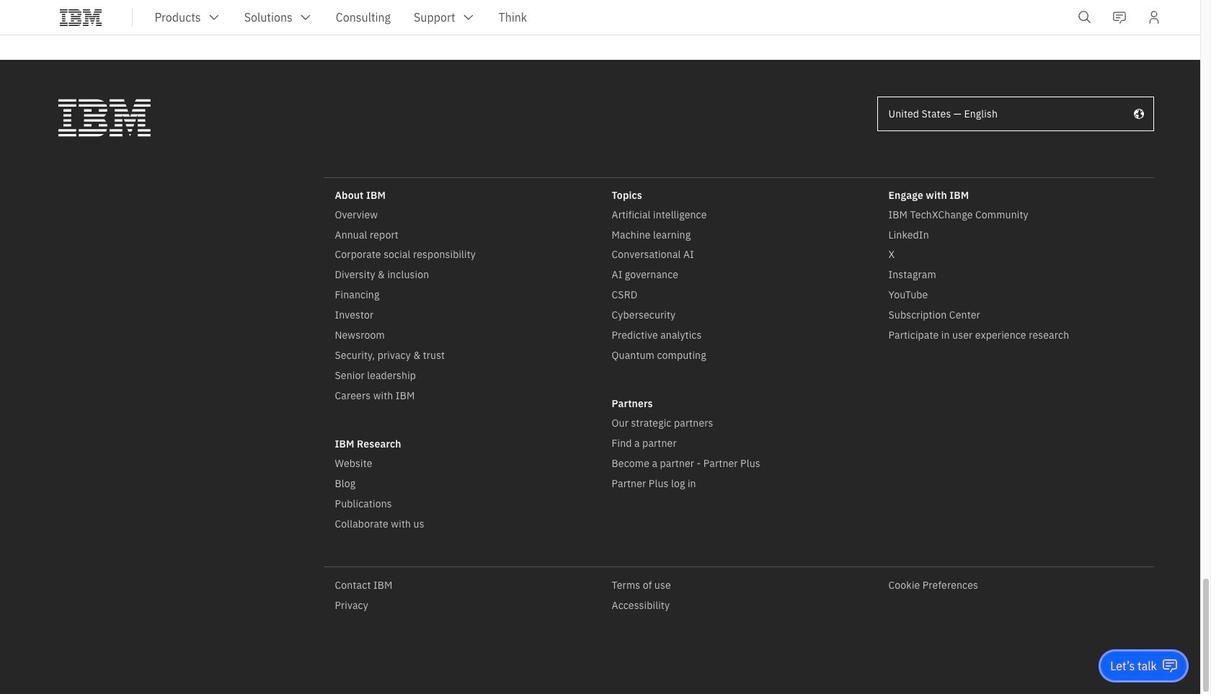 Task type: locate. For each thing, give the bounding box(es) containing it.
let's talk element
[[1111, 658, 1157, 674]]



Task type: describe. For each thing, give the bounding box(es) containing it.
contact us region
[[1099, 650, 1189, 683]]



